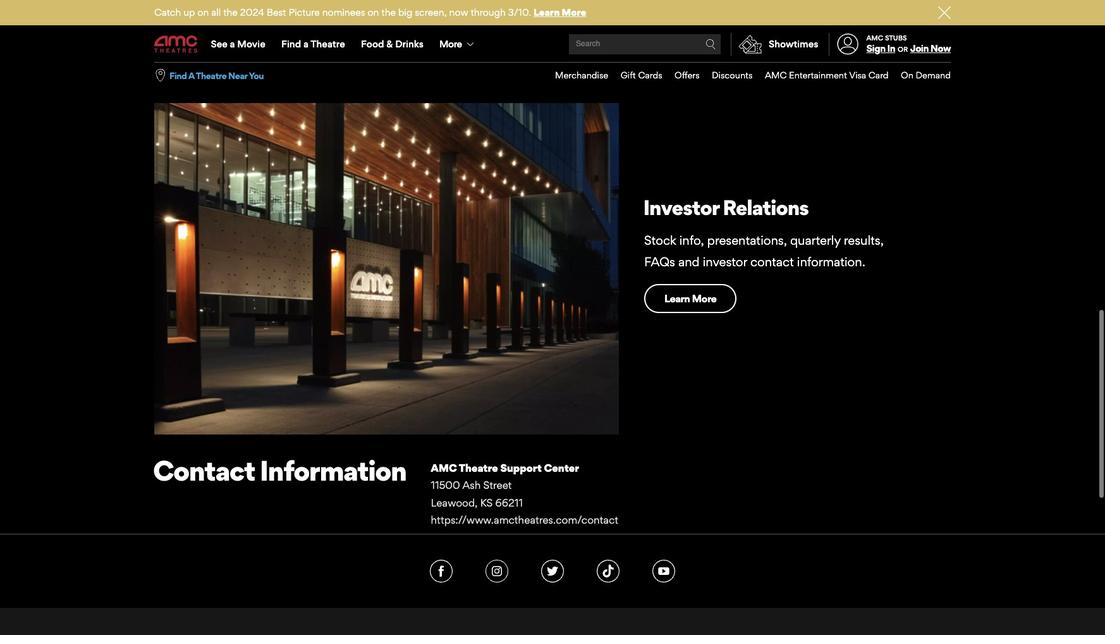 Task type: locate. For each thing, give the bounding box(es) containing it.
0 vertical spatial find
[[281, 38, 301, 50]]

find left a
[[170, 70, 187, 81]]

theatre inside amc theatre support center 11500 ash street leawood, ks 66211 https://www.amctheatres.com/contact
[[459, 462, 498, 474]]

find for find a theatre near you
[[170, 70, 187, 81]]

1 horizontal spatial on
[[368, 6, 379, 18]]

learn more link down and on the top right of the page
[[645, 284, 737, 313]]

amc tiktok image
[[597, 560, 620, 582], [597, 560, 620, 582]]

sign in or join amc stubs element
[[829, 27, 951, 62]]

1 vertical spatial more
[[440, 38, 462, 50]]

1 horizontal spatial find
[[281, 38, 301, 50]]

learn more link
[[534, 6, 587, 18], [645, 284, 737, 313]]

a
[[230, 38, 235, 50], [304, 38, 309, 50]]

2 vertical spatial more
[[692, 292, 717, 305]]

amc instagram image
[[486, 560, 509, 582], [486, 560, 509, 582]]

more
[[562, 6, 587, 18], [440, 38, 462, 50], [692, 292, 717, 305]]

0 vertical spatial learn more link
[[534, 6, 587, 18]]

the
[[223, 6, 238, 18], [382, 6, 396, 18]]

sign in button
[[867, 42, 896, 54]]

1 the from the left
[[223, 6, 238, 18]]

1 a from the left
[[230, 38, 235, 50]]

on
[[198, 6, 209, 18], [368, 6, 379, 18]]

ash
[[463, 479, 481, 492]]

2 a from the left
[[304, 38, 309, 50]]

center
[[544, 462, 580, 474]]

showtimes image
[[732, 33, 769, 56]]

amc down showtimes link
[[765, 70, 787, 80]]

amc for amc entertainment visa card
[[765, 70, 787, 80]]

amc logo image
[[154, 36, 199, 53], [154, 36, 199, 53]]

2 horizontal spatial amc
[[867, 33, 884, 42]]

2 vertical spatial amc
[[431, 462, 457, 474]]

0 horizontal spatial amc
[[431, 462, 457, 474]]

0 horizontal spatial the
[[223, 6, 238, 18]]

gift cards
[[621, 70, 663, 80]]

menu down showtimes image
[[543, 63, 951, 88]]

more down and on the top right of the page
[[692, 292, 717, 305]]

contact
[[751, 254, 794, 269]]

2 horizontal spatial more
[[692, 292, 717, 305]]

amc up 'sign'
[[867, 33, 884, 42]]

theatre for a
[[311, 38, 345, 50]]

menu
[[154, 27, 951, 62], [543, 63, 951, 88]]

you
[[249, 70, 264, 81]]

find down picture
[[281, 38, 301, 50]]

amc youtube image
[[653, 560, 676, 582]]

on left all
[[198, 6, 209, 18]]

0 horizontal spatial find
[[170, 70, 187, 81]]

on
[[901, 70, 914, 80]]

2 horizontal spatial theatre
[[459, 462, 498, 474]]

learn right '3/10.'
[[534, 6, 560, 18]]

66211
[[496, 496, 523, 509]]

on demand
[[901, 70, 951, 80]]

presentations,
[[708, 232, 787, 248]]

merchandise
[[555, 70, 609, 80]]

amc inside amc stubs sign in or join now
[[867, 33, 884, 42]]

0 horizontal spatial more
[[440, 38, 462, 50]]

discounts
[[712, 70, 753, 80]]

1 vertical spatial menu
[[543, 63, 951, 88]]

1 horizontal spatial a
[[304, 38, 309, 50]]

theatre right a
[[196, 70, 227, 81]]

catch up on all the 2024 best picture nominees on the big screen, now through 3/10. learn more
[[154, 6, 587, 18]]

learn down and on the top right of the page
[[665, 292, 690, 305]]

0 horizontal spatial learn
[[534, 6, 560, 18]]

on right the nominees
[[368, 6, 379, 18]]

offers link
[[663, 63, 700, 88]]

1 vertical spatial find
[[170, 70, 187, 81]]

amc inside 'amc entertainment visa card' link
[[765, 70, 787, 80]]

food
[[361, 38, 384, 50]]

amc
[[867, 33, 884, 42], [765, 70, 787, 80], [431, 462, 457, 474]]

amc up 11500
[[431, 462, 457, 474]]

street
[[484, 479, 512, 492]]

a right see
[[230, 38, 235, 50]]

footer
[[0, 534, 1106, 635]]

0 vertical spatial menu
[[154, 27, 951, 62]]

amc twitter image
[[541, 560, 564, 582]]

11500
[[431, 479, 460, 492]]

submit search icon image
[[706, 39, 716, 49]]

0 horizontal spatial on
[[198, 6, 209, 18]]

2 on from the left
[[368, 6, 379, 18]]

menu up "merchandise" link
[[154, 27, 951, 62]]

0 horizontal spatial theatre
[[196, 70, 227, 81]]

the left big
[[382, 6, 396, 18]]

find
[[281, 38, 301, 50], [170, 70, 187, 81]]

0 horizontal spatial a
[[230, 38, 235, 50]]

a down picture
[[304, 38, 309, 50]]

the right all
[[223, 6, 238, 18]]

movie
[[237, 38, 266, 50]]

gift
[[621, 70, 636, 80]]

now
[[931, 42, 951, 54]]

theatre down the nominees
[[311, 38, 345, 50]]

info,
[[680, 232, 704, 248]]

1 vertical spatial amc
[[765, 70, 787, 80]]

amc entertainment visa card link
[[753, 63, 889, 88]]

nominees
[[322, 6, 365, 18]]

sign
[[867, 42, 886, 54]]

information
[[260, 454, 406, 488]]

a for theatre
[[304, 38, 309, 50]]

or
[[898, 45, 908, 54]]

theatre up ash
[[459, 462, 498, 474]]

leawood,
[[431, 496, 478, 509]]

https://www.amctheatres.com/contact
[[431, 514, 619, 526]]

1 horizontal spatial theatre
[[311, 38, 345, 50]]

learn more link right '3/10.'
[[534, 6, 587, 18]]

1 vertical spatial theatre
[[196, 70, 227, 81]]

best
[[267, 6, 286, 18]]

theatre inside 'find a theatre' link
[[311, 38, 345, 50]]

see a movie
[[211, 38, 266, 50]]

amc facebook image
[[430, 560, 453, 582], [430, 560, 453, 582]]

discounts link
[[700, 63, 753, 88]]

2 vertical spatial theatre
[[459, 462, 498, 474]]

results,
[[844, 232, 884, 248]]

a for movie
[[230, 38, 235, 50]]

more down now
[[440, 38, 462, 50]]

theatre inside find a theatre near you button
[[196, 70, 227, 81]]

more right '3/10.'
[[562, 6, 587, 18]]

find inside button
[[170, 70, 187, 81]]

card
[[869, 70, 889, 80]]

theatre
[[311, 38, 345, 50], [196, 70, 227, 81], [459, 462, 498, 474]]

demand
[[916, 70, 951, 80]]

1 horizontal spatial more
[[562, 6, 587, 18]]

1 horizontal spatial the
[[382, 6, 396, 18]]

learn
[[534, 6, 560, 18], [665, 292, 690, 305]]

2 the from the left
[[382, 6, 396, 18]]

1 horizontal spatial amc
[[765, 70, 787, 80]]

drinks
[[395, 38, 424, 50]]

contact information
[[153, 454, 406, 488]]

offers
[[675, 70, 700, 80]]

1 horizontal spatial learn
[[665, 292, 690, 305]]

find inside menu
[[281, 38, 301, 50]]

food & drinks link
[[353, 27, 432, 62]]

&
[[387, 38, 393, 50]]

0 vertical spatial amc
[[867, 33, 884, 42]]

quarterly
[[791, 232, 841, 248]]

amc inside amc theatre support center 11500 ash street leawood, ks 66211 https://www.amctheatres.com/contact
[[431, 462, 457, 474]]

learn more
[[665, 292, 717, 305]]

gift cards link
[[609, 63, 663, 88]]

1 vertical spatial learn more link
[[645, 284, 737, 313]]

0 vertical spatial theatre
[[311, 38, 345, 50]]

entertainment
[[789, 70, 848, 80]]



Task type: describe. For each thing, give the bounding box(es) containing it.
2024
[[240, 6, 264, 18]]

investor
[[703, 254, 748, 269]]

all
[[211, 6, 221, 18]]

theatre for a
[[196, 70, 227, 81]]

1 horizontal spatial learn more link
[[645, 284, 737, 313]]

amc for amc theatre support center 11500 ash street leawood, ks 66211 https://www.amctheatres.com/contact
[[431, 462, 457, 474]]

amc youtube image
[[653, 560, 676, 582]]

picture
[[289, 6, 320, 18]]

see
[[211, 38, 228, 50]]

showtimes link
[[731, 33, 819, 56]]

in
[[888, 42, 896, 54]]

cookie consent banner dialog
[[0, 601, 1106, 635]]

amc twitter image
[[541, 560, 564, 582]]

menu containing merchandise
[[543, 63, 951, 88]]

now
[[449, 6, 468, 18]]

information.
[[797, 254, 866, 269]]

0 horizontal spatial learn more link
[[534, 6, 587, 18]]

more inside more button
[[440, 38, 462, 50]]

amc media center image
[[486, 0, 951, 63]]

a
[[188, 70, 194, 81]]

join
[[911, 42, 929, 54]]

through
[[471, 6, 506, 18]]

amc stubs sign in or join now
[[867, 33, 951, 54]]

find a theatre near you
[[170, 70, 264, 81]]

support
[[501, 462, 542, 474]]

catch
[[154, 6, 181, 18]]

investor
[[644, 195, 719, 220]]

stock
[[645, 232, 677, 248]]

1 on from the left
[[198, 6, 209, 18]]

0 vertical spatial learn
[[534, 6, 560, 18]]

on demand link
[[889, 63, 951, 88]]

cards
[[638, 70, 663, 80]]

user profile image
[[830, 34, 866, 55]]

contact
[[153, 454, 255, 488]]

more inside learn more link
[[692, 292, 717, 305]]

3/10.
[[508, 6, 531, 18]]

find for find a theatre
[[281, 38, 301, 50]]

up
[[184, 6, 195, 18]]

join now button
[[911, 42, 951, 54]]

near
[[228, 70, 247, 81]]

amc entertainment visa card
[[765, 70, 889, 80]]

find a theatre
[[281, 38, 345, 50]]

food & drinks
[[361, 38, 424, 50]]

amc for amc stubs sign in or join now
[[867, 33, 884, 42]]

and
[[679, 254, 700, 269]]

ks
[[481, 496, 493, 509]]

stock info, presentations, quarterly results, faqs and investor contact information.
[[645, 232, 884, 269]]

amc theatre support center 11500 ash street leawood, ks 66211 https://www.amctheatres.com/contact
[[431, 462, 619, 526]]

screen,
[[415, 6, 447, 18]]

see a movie link
[[203, 27, 273, 62]]

faqs
[[645, 254, 676, 269]]

investor relations
[[644, 195, 809, 220]]

relations
[[723, 195, 809, 220]]

find a theatre link
[[273, 27, 353, 62]]

menu containing more
[[154, 27, 951, 62]]

big
[[398, 6, 413, 18]]

0 vertical spatial more
[[562, 6, 587, 18]]

visa
[[850, 70, 867, 80]]

search the AMC website text field
[[574, 40, 706, 49]]

find a theatre near you button
[[170, 69, 264, 82]]

showtimes
[[769, 38, 819, 50]]

investor relations image
[[154, 103, 619, 435]]

merchandise link
[[543, 63, 609, 88]]

1 vertical spatial learn
[[665, 292, 690, 305]]

more button
[[432, 27, 485, 62]]

stubs
[[885, 33, 907, 42]]



Task type: vqa. For each thing, say whether or not it's contained in the screenshot.
R on the top of the page
no



